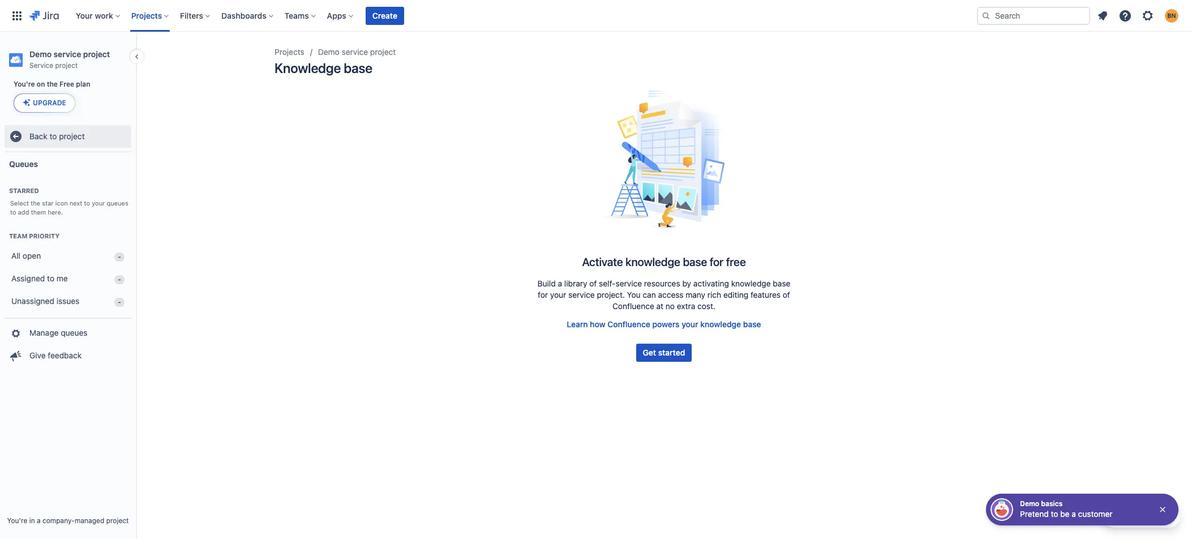 Task type: locate. For each thing, give the bounding box(es) containing it.
1 - from the top
[[118, 252, 121, 261]]

for down build
[[538, 290, 548, 299]]

projects button
[[128, 7, 173, 25]]

search image
[[982, 11, 991, 20]]

0 horizontal spatial of
[[590, 278, 597, 288]]

demo inside the demo basics pretend to be a customer
[[1020, 499, 1040, 508]]

0 vertical spatial you're
[[14, 80, 35, 88]]

1 vertical spatial the
[[31, 199, 40, 207]]

- for assigned to me
[[118, 275, 121, 283]]

star
[[42, 199, 54, 207]]

2 - from the top
[[118, 275, 121, 283]]

team
[[9, 232, 27, 239]]

- for all open
[[118, 252, 121, 261]]

0 vertical spatial confluence
[[613, 301, 654, 311]]

1 vertical spatial of
[[783, 290, 790, 299]]

group
[[5, 317, 131, 371]]

plan
[[76, 80, 90, 88]]

starred select the star icon next to your queues to add them here.
[[9, 187, 128, 216]]

to left be
[[1051, 509, 1059, 519]]

project down create 'button' on the top left
[[370, 47, 396, 57]]

1 horizontal spatial your
[[550, 290, 566, 299]]

Search field
[[977, 7, 1091, 25]]

a right be
[[1072, 509, 1076, 519]]

1 vertical spatial knowledge
[[731, 278, 771, 288]]

0 horizontal spatial a
[[37, 516, 41, 525]]

2 horizontal spatial your
[[682, 319, 699, 329]]

apps
[[327, 10, 346, 20]]

your
[[92, 199, 105, 207], [550, 290, 566, 299], [682, 319, 699, 329]]

the right on
[[47, 80, 58, 88]]

back
[[29, 131, 47, 141]]

project for demo service project service project
[[83, 49, 110, 59]]

0 horizontal spatial demo
[[29, 49, 52, 59]]

the for select
[[31, 199, 40, 207]]

to right next
[[84, 199, 90, 207]]

1 horizontal spatial for
[[710, 255, 724, 268]]

confluence inside "button"
[[608, 319, 651, 329]]

self-
[[599, 278, 616, 288]]

0 vertical spatial queues
[[107, 199, 128, 207]]

knowledge inside learn how confluence powers your knowledge base "button"
[[701, 319, 741, 329]]

0 horizontal spatial your
[[92, 199, 105, 207]]

1 horizontal spatial demo
[[318, 47, 340, 57]]

a inside build a library of self-service resources by activating knowledge base for your service project. you can access many rich editing features of confluence at no extra cost.
[[558, 278, 562, 288]]

project for back to project
[[59, 131, 85, 141]]

demo up the knowledge base
[[318, 47, 340, 57]]

service up free
[[54, 49, 81, 59]]

the up them
[[31, 199, 40, 207]]

add
[[18, 208, 29, 216]]

projects right work
[[131, 10, 162, 20]]

the inside starred select the star icon next to your queues to add them here.
[[31, 199, 40, 207]]

of right features
[[783, 290, 790, 299]]

all
[[11, 251, 20, 261]]

demo
[[318, 47, 340, 57], [29, 49, 52, 59], [1020, 499, 1040, 508]]

2 vertical spatial -
[[118, 298, 121, 306]]

0 vertical spatial -
[[118, 252, 121, 261]]

service
[[29, 61, 53, 70]]

group containing manage queues
[[5, 317, 131, 371]]

projects inside projects dropdown button
[[131, 10, 162, 20]]

your down build
[[550, 290, 566, 299]]

2 vertical spatial your
[[682, 319, 699, 329]]

starred
[[9, 187, 39, 194]]

a
[[558, 278, 562, 288], [1072, 509, 1076, 519], [37, 516, 41, 525]]

icon
[[55, 199, 68, 207]]

0 horizontal spatial the
[[31, 199, 40, 207]]

confluence inside build a library of self-service resources by activating knowledge base for your service project. you can access many rich editing features of confluence at no extra cost.
[[613, 301, 654, 311]]

many
[[686, 290, 706, 299]]

2 horizontal spatial demo
[[1020, 499, 1040, 508]]

1 vertical spatial queues
[[61, 328, 88, 338]]

started
[[658, 348, 685, 357]]

knowledge
[[626, 255, 681, 268], [731, 278, 771, 288], [701, 319, 741, 329]]

no
[[666, 301, 675, 311]]

projects up knowledge
[[275, 47, 305, 57]]

base
[[344, 60, 373, 76], [683, 255, 707, 268], [773, 278, 791, 288], [743, 319, 761, 329]]

1 vertical spatial -
[[118, 275, 121, 283]]

confluence
[[613, 301, 654, 311], [608, 319, 651, 329]]

demo for demo basics pretend to be a customer
[[1020, 499, 1040, 508]]

1 horizontal spatial queues
[[107, 199, 128, 207]]

project up plan
[[83, 49, 110, 59]]

to right the back
[[50, 131, 57, 141]]

you're left on
[[14, 80, 35, 88]]

demo up pretend
[[1020, 499, 1040, 508]]

0 horizontal spatial queues
[[61, 328, 88, 338]]

at
[[657, 301, 664, 311]]

a right build
[[558, 278, 562, 288]]

upgrade
[[33, 99, 66, 107]]

give
[[29, 351, 46, 360]]

demo inside demo service project service project
[[29, 49, 52, 59]]

you're on the free plan
[[14, 80, 90, 88]]

base down features
[[743, 319, 761, 329]]

you're
[[14, 80, 35, 88], [7, 516, 27, 525]]

projects
[[131, 10, 162, 20], [275, 47, 305, 57]]

help image
[[1119, 9, 1133, 22]]

demo up service
[[29, 49, 52, 59]]

features
[[751, 290, 781, 299]]

by
[[683, 278, 691, 288]]

2 vertical spatial knowledge
[[701, 319, 741, 329]]

queues up give feedback button
[[61, 328, 88, 338]]

filters
[[180, 10, 203, 20]]

1 horizontal spatial the
[[47, 80, 58, 88]]

to
[[50, 131, 57, 141], [84, 199, 90, 207], [10, 208, 16, 216], [47, 274, 54, 283], [1051, 509, 1059, 519]]

jira image
[[29, 9, 59, 22], [29, 9, 59, 22]]

1 vertical spatial for
[[538, 290, 548, 299]]

demo for demo service project service project
[[29, 49, 52, 59]]

your work
[[76, 10, 113, 20]]

on
[[37, 80, 45, 88]]

base up by in the bottom of the page
[[683, 255, 707, 268]]

your right next
[[92, 199, 105, 207]]

the
[[47, 80, 58, 88], [31, 199, 40, 207]]

be
[[1061, 509, 1070, 519]]

for inside build a library of self-service resources by activating knowledge base for your service project. you can access many rich editing features of confluence at no extra cost.
[[538, 290, 548, 299]]

1 horizontal spatial projects
[[275, 47, 305, 57]]

you're for you're in a company-managed project
[[7, 516, 27, 525]]

queues inside starred select the star icon next to your queues to add them here.
[[107, 199, 128, 207]]

to left me
[[47, 274, 54, 283]]

of left the self-
[[590, 278, 597, 288]]

1 vertical spatial confluence
[[608, 319, 651, 329]]

for
[[710, 255, 724, 268], [538, 290, 548, 299]]

0 horizontal spatial projects
[[131, 10, 162, 20]]

to inside team priority group
[[47, 274, 54, 283]]

primary element
[[7, 0, 977, 31]]

customer
[[1079, 509, 1113, 519]]

knowledge base
[[275, 60, 373, 76]]

extra
[[677, 301, 696, 311]]

0 vertical spatial the
[[47, 80, 58, 88]]

queues
[[107, 199, 128, 207], [61, 328, 88, 338]]

1 horizontal spatial a
[[558, 278, 562, 288]]

activating
[[694, 278, 729, 288]]

project right the back
[[59, 131, 85, 141]]

base up features
[[773, 278, 791, 288]]

teams
[[285, 10, 309, 20]]

1 vertical spatial projects
[[275, 47, 305, 57]]

service
[[342, 47, 368, 57], [54, 49, 81, 59], [616, 278, 642, 288], [569, 290, 595, 299]]

knowledge down cost.
[[701, 319, 741, 329]]

your down extra at the bottom of page
[[682, 319, 699, 329]]

of
[[590, 278, 597, 288], [783, 290, 790, 299]]

1 vertical spatial your
[[550, 290, 566, 299]]

0 vertical spatial for
[[710, 255, 724, 268]]

0 vertical spatial projects
[[131, 10, 162, 20]]

select
[[10, 199, 29, 207]]

knowledge up resources
[[626, 255, 681, 268]]

dashboards button
[[218, 7, 278, 25]]

a right the in
[[37, 516, 41, 525]]

for left free
[[710, 255, 724, 268]]

-
[[118, 252, 121, 261], [118, 275, 121, 283], [118, 298, 121, 306]]

learn
[[567, 319, 588, 329]]

knowledge up features
[[731, 278, 771, 288]]

you're for you're on the free plan
[[14, 80, 35, 88]]

your profile and settings image
[[1165, 9, 1179, 22]]

3 - from the top
[[118, 298, 121, 306]]

project
[[370, 47, 396, 57], [83, 49, 110, 59], [55, 61, 78, 70], [59, 131, 85, 141], [106, 516, 129, 525]]

0 vertical spatial your
[[92, 199, 105, 207]]

activate knowledge base for free
[[582, 255, 746, 268]]

project for demo service project
[[370, 47, 396, 57]]

demo for demo service project
[[318, 47, 340, 57]]

you're left the in
[[7, 516, 27, 525]]

queues right next
[[107, 199, 128, 207]]

1 vertical spatial you're
[[7, 516, 27, 525]]

0 horizontal spatial for
[[538, 290, 548, 299]]

free
[[60, 80, 74, 88]]

basics
[[1042, 499, 1063, 508]]

banner
[[0, 0, 1193, 32]]

dashboards
[[221, 10, 267, 20]]

2 horizontal spatial a
[[1072, 509, 1076, 519]]

here.
[[48, 208, 63, 216]]



Task type: vqa. For each thing, say whether or not it's contained in the screenshot.
Back to project link
yes



Task type: describe. For each thing, give the bounding box(es) containing it.
rich
[[708, 290, 722, 299]]

library
[[564, 278, 587, 288]]

queues
[[9, 159, 38, 169]]

get
[[643, 348, 656, 357]]

base inside "button"
[[743, 319, 761, 329]]

unassigned issues
[[11, 296, 79, 306]]

give feedback
[[29, 351, 82, 360]]

settings image
[[1142, 9, 1155, 22]]

projects for projects dropdown button
[[131, 10, 162, 20]]

demo service project service project
[[29, 49, 110, 70]]

0 vertical spatial of
[[590, 278, 597, 288]]

team priority
[[9, 232, 60, 239]]

you
[[627, 290, 641, 299]]

learn how confluence powers your knowledge base
[[567, 319, 761, 329]]

learn how confluence powers your knowledge base button
[[567, 319, 761, 330]]

how
[[590, 319, 606, 329]]

need help? image
[[1113, 510, 1127, 523]]

feedback
[[48, 351, 82, 360]]

teams button
[[281, 7, 320, 25]]

team priority group
[[5, 220, 131, 317]]

project.
[[597, 290, 625, 299]]

your inside starred select the star icon next to your queues to add them here.
[[92, 199, 105, 207]]

manage
[[29, 328, 59, 338]]

manage queues button
[[5, 322, 131, 345]]

can
[[643, 290, 656, 299]]

banner containing your work
[[0, 0, 1193, 32]]

you're in a company-managed project
[[7, 516, 129, 525]]

powers
[[653, 319, 680, 329]]

issues
[[56, 296, 79, 306]]

assigned to me
[[11, 274, 68, 283]]

base inside build a library of self-service resources by activating knowledge base for your service project. you can access many rich editing features of confluence at no extra cost.
[[773, 278, 791, 288]]

in
[[29, 516, 35, 525]]

free
[[726, 255, 746, 268]]

service up the knowledge base
[[342, 47, 368, 57]]

build
[[538, 278, 556, 288]]

a inside the demo basics pretend to be a customer
[[1072, 509, 1076, 519]]

upgrade button
[[14, 94, 75, 112]]

all open
[[11, 251, 41, 261]]

open
[[23, 251, 41, 261]]

projects for projects link
[[275, 47, 305, 57]]

service up "you"
[[616, 278, 642, 288]]

activate
[[582, 255, 623, 268]]

manage queues
[[29, 328, 88, 338]]

to left add
[[10, 208, 16, 216]]

unassigned
[[11, 296, 54, 306]]

projects link
[[275, 45, 305, 59]]

queues inside manage queues "button"
[[61, 328, 88, 338]]

editing
[[724, 290, 749, 299]]

get started button
[[636, 344, 692, 362]]

work
[[95, 10, 113, 20]]

resources
[[644, 278, 680, 288]]

knowledge
[[275, 60, 341, 76]]

company-
[[42, 516, 75, 525]]

help?
[[1151, 511, 1171, 521]]

managed
[[75, 516, 104, 525]]

your inside learn how confluence powers your knowledge base "button"
[[682, 319, 699, 329]]

to inside the demo basics pretend to be a customer
[[1051, 509, 1059, 519]]

0 vertical spatial knowledge
[[626, 255, 681, 268]]

demo basics pretend to be a customer
[[1020, 499, 1113, 519]]

create button
[[366, 7, 404, 25]]

create
[[373, 10, 398, 20]]

demo service project link
[[318, 45, 396, 59]]

1 horizontal spatial of
[[783, 290, 790, 299]]

need help? button
[[1103, 505, 1181, 528]]

access
[[658, 290, 684, 299]]

your inside build a library of self-service resources by activating knowledge base for your service project. you can access many rich editing features of confluence at no extra cost.
[[550, 290, 566, 299]]

service down library
[[569, 290, 595, 299]]

them
[[31, 208, 46, 216]]

priority
[[29, 232, 60, 239]]

project right managed
[[106, 516, 129, 525]]

appswitcher icon image
[[10, 9, 24, 22]]

next
[[70, 199, 82, 207]]

- for unassigned issues
[[118, 298, 121, 306]]

get started
[[643, 348, 685, 357]]

need help?
[[1129, 511, 1171, 521]]

need
[[1129, 511, 1149, 521]]

back to project
[[29, 131, 85, 141]]

assigned
[[11, 274, 45, 283]]

your
[[76, 10, 93, 20]]

the for on
[[47, 80, 58, 88]]

give feedback button
[[5, 345, 131, 367]]

back to project link
[[5, 125, 131, 148]]

knowledge inside build a library of self-service resources by activating knowledge base for your service project. you can access many rich editing features of confluence at no extra cost.
[[731, 278, 771, 288]]

starred group
[[5, 175, 131, 220]]

apps button
[[324, 7, 358, 25]]

base down demo service project link
[[344, 60, 373, 76]]

pretend
[[1020, 509, 1049, 519]]

me
[[57, 274, 68, 283]]

filters button
[[177, 7, 215, 25]]

demo service project
[[318, 47, 396, 57]]

project up free
[[55, 61, 78, 70]]

build a library of self-service resources by activating knowledge base for your service project. you can access many rich editing features of confluence at no extra cost.
[[538, 278, 791, 311]]

notifications image
[[1096, 9, 1110, 22]]

close image
[[1159, 505, 1168, 514]]

service inside demo service project service project
[[54, 49, 81, 59]]

your work button
[[72, 7, 124, 25]]

cost.
[[698, 301, 716, 311]]



